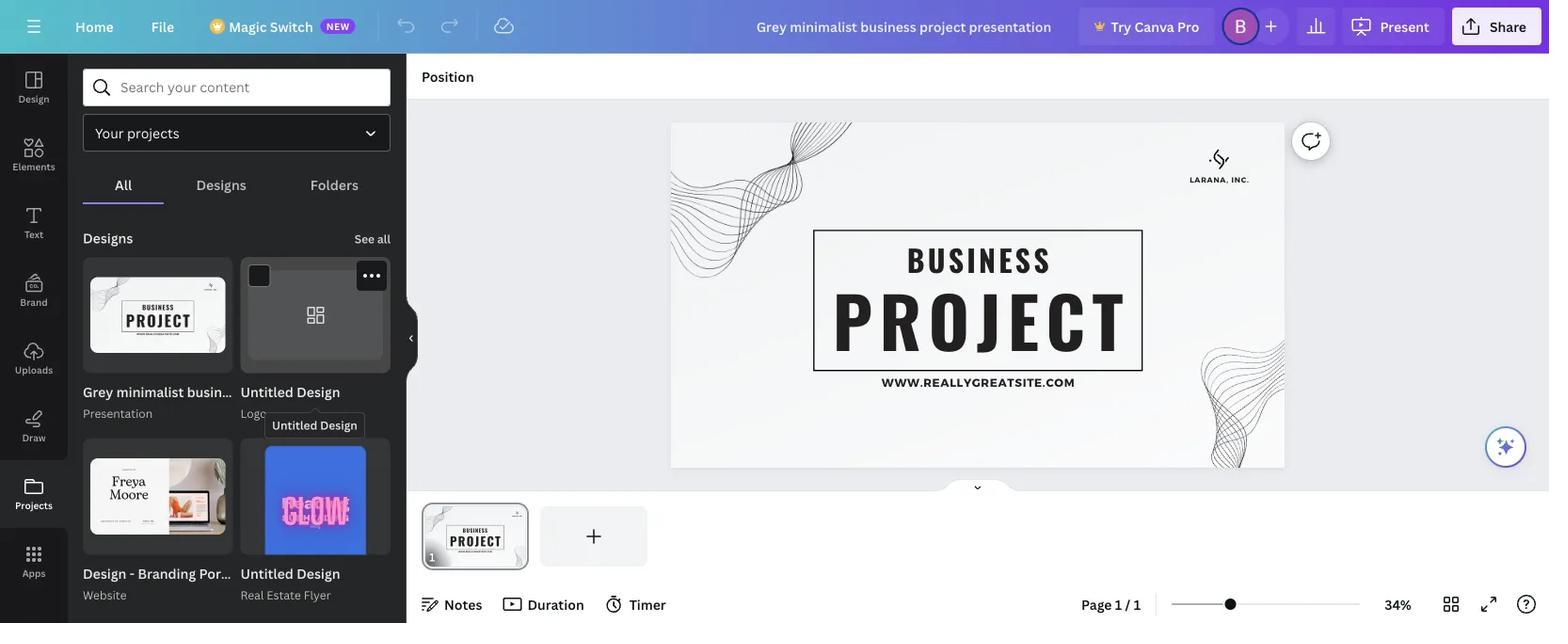 Task type: locate. For each thing, give the bounding box(es) containing it.
1 vertical spatial untitled design group
[[240, 438, 391, 604]]

1 horizontal spatial designs
[[196, 176, 246, 193]]

0 horizontal spatial project
[[246, 383, 292, 401]]

0 horizontal spatial group
[[83, 257, 233, 373]]

grey minimalist business project presentation group
[[83, 257, 381, 423]]

1 of 2
[[351, 537, 381, 549]]

1 right /
[[1134, 595, 1141, 613]]

0 vertical spatial untitled
[[240, 383, 293, 401]]

2 group from the left
[[240, 257, 391, 373]]

0 vertical spatial project
[[832, 267, 1130, 371]]

design inside button
[[18, 92, 49, 105]]

untitled up logo
[[240, 383, 293, 401]]

1 vertical spatial untitled
[[272, 417, 317, 433]]

untitled up real
[[240, 564, 293, 582]]

projects
[[127, 124, 179, 142]]

1 left 2
[[351, 537, 356, 549]]

page 1 / 1
[[1081, 595, 1141, 613]]

home link
[[60, 8, 129, 45]]

group inside grey minimalist business project presentation group
[[83, 257, 233, 373]]

folders button
[[278, 167, 391, 202]]

projects button
[[0, 460, 68, 528]]

1 of 2 group
[[240, 438, 391, 577]]

designs down your projects 'button'
[[196, 176, 246, 193]]

of left 2
[[359, 537, 373, 549]]

minimalist
[[116, 383, 184, 401]]

untitled for untitled design real estate flyer
[[240, 564, 293, 582]]

untitled
[[240, 383, 293, 401], [272, 417, 317, 433], [240, 564, 293, 582]]

design
[[18, 92, 49, 105], [297, 383, 340, 401], [320, 417, 357, 433], [297, 564, 340, 582]]

try canva pro
[[1111, 17, 1199, 35]]

project inside grey minimalist business project presentation presentation
[[246, 383, 292, 401]]

2 of from the left
[[359, 537, 373, 549]]

untitled design group
[[240, 257, 391, 423], [240, 438, 391, 604]]

logo
[[240, 406, 267, 421]]

real
[[240, 587, 264, 603]]

0 horizontal spatial of
[[200, 537, 214, 549]]

canva
[[1135, 17, 1174, 35]]

1 inside design - branding portfolio website in white  grey  black  light classic minimal style group
[[192, 537, 198, 549]]

1 left 9
[[192, 537, 198, 549]]

estate
[[267, 587, 301, 603]]

project up www.reallygreatsite.com
[[832, 267, 1130, 371]]

/
[[1125, 595, 1131, 613]]

new
[[326, 20, 350, 32]]

1 of from the left
[[200, 537, 214, 549]]

0 vertical spatial untitled design group
[[240, 257, 391, 423]]

design for untitled design real estate flyer
[[297, 564, 340, 582]]

design button
[[0, 54, 68, 121]]

2
[[376, 537, 381, 549]]

1 of 9
[[192, 537, 224, 549]]

file
[[151, 17, 174, 35]]

design up untitled design
[[297, 383, 340, 401]]

home
[[75, 17, 114, 35]]

main menu bar
[[0, 0, 1549, 54]]

elements button
[[0, 121, 68, 189]]

designs inside button
[[196, 176, 246, 193]]

Design title text field
[[741, 8, 1072, 45]]

of for website
[[200, 537, 214, 549]]

1 of 9 group
[[83, 438, 233, 555]]

draw button
[[0, 392, 68, 460]]

design for untitled design logo
[[297, 383, 340, 401]]

1 vertical spatial designs
[[83, 229, 133, 247]]

1 horizontal spatial of
[[359, 537, 373, 549]]

presentation
[[83, 406, 153, 421]]

2 untitled design group from the top
[[240, 438, 391, 604]]

1 horizontal spatial project
[[832, 267, 1130, 371]]

projects
[[15, 499, 53, 511]]

duration button
[[497, 589, 592, 619]]

of
[[200, 537, 214, 549], [359, 537, 373, 549]]

project
[[832, 267, 1130, 371], [246, 383, 292, 401]]

larana,
[[1189, 175, 1229, 184]]

Select ownership filter button
[[83, 114, 391, 152]]

group up minimalist
[[83, 257, 233, 373]]

design down 'presentation'
[[320, 417, 357, 433]]

your
[[95, 124, 124, 142]]

try
[[1111, 17, 1131, 35]]

draw
[[22, 431, 46, 444]]

design inside "untitled design logo"
[[297, 383, 340, 401]]

file button
[[136, 8, 189, 45]]

untitled design logo
[[240, 383, 340, 421]]

designs button
[[164, 167, 278, 202]]

presentation
[[295, 383, 378, 401]]

2 vertical spatial untitled
[[240, 564, 293, 582]]

design up elements button
[[18, 92, 49, 105]]

1 untitled design group from the top
[[240, 257, 391, 423]]

project up logo
[[246, 383, 292, 401]]

present button
[[1342, 8, 1444, 45]]

1 vertical spatial project
[[246, 383, 292, 401]]

of inside design - branding portfolio website in white  grey  black  light classic minimal style group
[[200, 537, 214, 549]]

notes
[[444, 595, 482, 613]]

see
[[355, 231, 375, 247]]

1 horizontal spatial group
[[240, 257, 391, 373]]

switch
[[270, 17, 313, 35]]

1 group from the left
[[83, 257, 233, 373]]

1
[[192, 537, 198, 549], [351, 537, 356, 549], [1115, 595, 1122, 613], [1134, 595, 1141, 613]]

design up flyer
[[297, 564, 340, 582]]

untitled for untitled design logo
[[240, 383, 293, 401]]

page
[[1081, 595, 1112, 613]]

see all
[[355, 231, 391, 247]]

group
[[83, 257, 233, 373], [240, 257, 391, 373]]

0 vertical spatial designs
[[196, 176, 246, 193]]

apps button
[[0, 528, 68, 596]]

business
[[187, 383, 243, 401]]

designs
[[196, 176, 246, 193], [83, 229, 133, 247]]

position button
[[414, 61, 482, 91]]

designs down all
[[83, 229, 133, 247]]

share
[[1490, 17, 1526, 35]]

of left 9
[[200, 537, 214, 549]]

untitled design real estate flyer
[[240, 564, 340, 603]]

untitled right logo
[[272, 417, 317, 433]]

34%
[[1385, 595, 1411, 613]]

group up 'presentation'
[[240, 257, 391, 373]]

all
[[115, 176, 132, 193]]

untitled inside "untitled design logo"
[[240, 383, 293, 401]]

page 1 image
[[422, 506, 529, 567]]

design inside untitled design real estate flyer
[[297, 564, 340, 582]]

business
[[907, 237, 1052, 282]]

untitled inside untitled design real estate flyer
[[240, 564, 293, 582]]

timer
[[629, 595, 666, 613]]

flyer
[[304, 587, 331, 603]]

pro
[[1177, 17, 1199, 35]]



Task type: vqa. For each thing, say whether or not it's contained in the screenshot.
a in the by joining our creator community, you'll meet like-minded creatives designing all kinds of templates. we have a community group exclusively for teachers where you can bounce ideas and inspiration off each other!
no



Task type: describe. For each thing, give the bounding box(es) containing it.
brand button
[[0, 257, 68, 325]]

side panel tab list
[[0, 54, 68, 596]]

elements
[[12, 160, 55, 173]]

brand
[[20, 296, 48, 308]]

position
[[422, 67, 474, 85]]

timer button
[[599, 589, 674, 619]]

1 left /
[[1115, 595, 1122, 613]]

untitled for untitled design
[[272, 417, 317, 433]]

inc.
[[1231, 175, 1249, 184]]

website
[[83, 587, 127, 603]]

grey minimalist business project presentation presentation
[[83, 383, 381, 421]]

apps
[[22, 567, 46, 579]]

present
[[1380, 17, 1429, 35]]

hide image
[[406, 293, 418, 384]]

design for untitled design
[[320, 417, 357, 433]]

share button
[[1452, 8, 1542, 45]]

larana, inc.
[[1189, 175, 1249, 184]]

untitled design
[[272, 417, 357, 433]]

canva assistant image
[[1494, 436, 1517, 458]]

your projects
[[95, 124, 179, 142]]

try canva pro button
[[1079, 8, 1214, 45]]

group for design
[[240, 257, 391, 373]]

Page title text field
[[443, 548, 451, 567]]

magic
[[229, 17, 267, 35]]

9
[[217, 537, 224, 549]]

notes button
[[414, 589, 490, 619]]

design - branding portfolio website in white  grey  black  light classic minimal style group
[[83, 438, 233, 604]]

Search your content search field
[[120, 70, 378, 105]]

of for real estate flyer
[[359, 537, 373, 549]]

34% button
[[1368, 589, 1429, 619]]

group for minimalist
[[83, 257, 233, 373]]

text
[[24, 228, 43, 240]]

text button
[[0, 189, 68, 257]]

www.reallygreatsite.com
[[881, 375, 1075, 389]]

grey
[[83, 383, 113, 401]]

hide pages image
[[933, 478, 1023, 493]]

uploads button
[[0, 325, 68, 392]]

duration
[[527, 595, 584, 613]]

see all button
[[353, 219, 392, 257]]

all button
[[83, 167, 164, 202]]

uploads
[[15, 363, 53, 376]]

0 horizontal spatial designs
[[83, 229, 133, 247]]

folders
[[310, 176, 358, 193]]

magic switch
[[229, 17, 313, 35]]

all
[[377, 231, 391, 247]]



